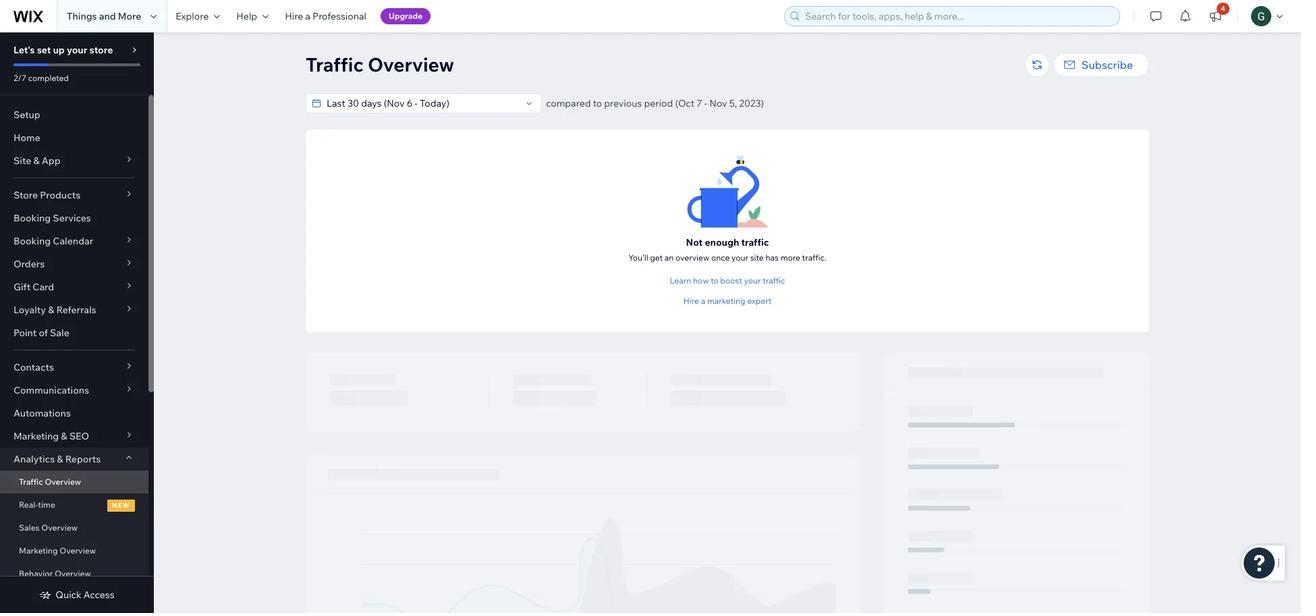 Task type: describe. For each thing, give the bounding box(es) containing it.
-
[[705, 97, 708, 109]]

loyalty & referrals button
[[0, 298, 149, 321]]

4 button
[[1201, 0, 1231, 32]]

site
[[751, 252, 764, 262]]

previous
[[605, 97, 642, 109]]

gift
[[14, 281, 30, 293]]

page skeleton image
[[306, 353, 1150, 613]]

traffic.
[[803, 252, 827, 262]]

learn how to boost your traffic link
[[670, 275, 786, 287]]

traffic inside 'not enough traffic you'll get an overview once your site has more traffic.'
[[742, 236, 769, 248]]

set
[[37, 44, 51, 56]]

completed
[[28, 73, 69, 83]]

& for loyalty
[[48, 304, 54, 316]]

behavior overview link
[[0, 563, 149, 585]]

traffic overview link
[[0, 471, 149, 494]]

booking for booking calendar
[[14, 235, 51, 247]]

1 horizontal spatial traffic
[[306, 53, 364, 76]]

analytics
[[14, 453, 55, 465]]

let's set up your store
[[14, 44, 113, 56]]

1 horizontal spatial to
[[711, 276, 719, 286]]

calendar
[[53, 235, 93, 247]]

help
[[237, 10, 257, 22]]

let's
[[14, 44, 35, 56]]

booking for booking services
[[14, 212, 51, 224]]

overview for sales overview 'link'
[[41, 523, 78, 533]]

analytics & reports button
[[0, 448, 149, 471]]

a for marketing
[[701, 296, 706, 306]]

2 vertical spatial your
[[744, 276, 761, 286]]

boost
[[721, 276, 743, 286]]

subscribe button
[[1054, 53, 1150, 77]]

an
[[665, 252, 674, 262]]

orders
[[14, 258, 45, 270]]

point
[[14, 327, 37, 339]]

automations link
[[0, 402, 149, 425]]

hire a professional
[[285, 10, 367, 22]]

not enough traffic you'll get an overview once your site has more traffic.
[[629, 236, 827, 262]]

your inside the sidebar element
[[67, 44, 87, 56]]

seo
[[69, 430, 89, 442]]

has
[[766, 252, 779, 262]]

analytics & reports
[[14, 453, 101, 465]]

referrals
[[56, 304, 96, 316]]

up
[[53, 44, 65, 56]]

more
[[781, 252, 801, 262]]

time
[[38, 500, 55, 510]]

new
[[112, 501, 130, 510]]

marketing & seo button
[[0, 425, 149, 448]]

site & app button
[[0, 149, 149, 172]]

gift card
[[14, 281, 54, 293]]

reports
[[65, 453, 101, 465]]

contacts button
[[0, 356, 149, 379]]

marketing
[[708, 296, 746, 306]]

once
[[712, 252, 730, 262]]

overview
[[676, 252, 710, 262]]

(oct
[[676, 97, 695, 109]]

products
[[40, 189, 80, 201]]

marketing for marketing overview
[[19, 546, 58, 556]]

home
[[14, 132, 40, 144]]

behavior
[[19, 569, 53, 579]]

things
[[67, 10, 97, 22]]

enough
[[705, 236, 740, 248]]

2/7
[[14, 73, 26, 83]]

period
[[645, 97, 673, 109]]

of
[[39, 327, 48, 339]]

& for marketing
[[61, 430, 67, 442]]

marketing overview link
[[0, 540, 149, 563]]

explore
[[176, 10, 209, 22]]

access
[[84, 589, 115, 601]]

5,
[[730, 97, 738, 109]]

subscribe
[[1082, 58, 1134, 72]]

booking services link
[[0, 207, 149, 230]]

how
[[693, 276, 709, 286]]

site & app
[[14, 155, 60, 167]]

app
[[42, 155, 60, 167]]

sales overview
[[19, 523, 78, 533]]

setup
[[14, 109, 40, 121]]

learn how to boost your traffic
[[670, 276, 786, 286]]



Task type: locate. For each thing, give the bounding box(es) containing it.
traffic inside the sidebar element
[[19, 477, 43, 487]]

0 vertical spatial traffic
[[306, 53, 364, 76]]

7
[[697, 97, 703, 109]]

booking calendar button
[[0, 230, 149, 253]]

traffic down has
[[763, 276, 786, 286]]

sidebar element
[[0, 32, 154, 613]]

1 vertical spatial to
[[711, 276, 719, 286]]

a
[[305, 10, 311, 22], [701, 296, 706, 306]]

hire for hire a marketing expert
[[684, 296, 700, 306]]

traffic overview
[[306, 53, 454, 76], [19, 477, 81, 487]]

traffic up the site
[[742, 236, 769, 248]]

overview up marketing overview
[[41, 523, 78, 533]]

1 vertical spatial booking
[[14, 235, 51, 247]]

0 horizontal spatial traffic overview
[[19, 477, 81, 487]]

0 vertical spatial a
[[305, 10, 311, 22]]

your right up
[[67, 44, 87, 56]]

2/7 completed
[[14, 73, 69, 83]]

hire
[[285, 10, 303, 22], [684, 296, 700, 306]]

gift card button
[[0, 276, 149, 298]]

marketing
[[14, 430, 59, 442], [19, 546, 58, 556]]

communications
[[14, 384, 89, 396]]

0 horizontal spatial a
[[305, 10, 311, 22]]

learn
[[670, 276, 692, 286]]

compared to previous period (oct 7 - nov 5, 2023)
[[546, 97, 765, 109]]

& for analytics
[[57, 453, 63, 465]]

& for site
[[33, 155, 40, 167]]

1 vertical spatial traffic
[[763, 276, 786, 286]]

& right site at the left top
[[33, 155, 40, 167]]

point of sale
[[14, 327, 69, 339]]

more
[[118, 10, 141, 22]]

1 vertical spatial your
[[732, 252, 749, 262]]

you'll
[[629, 252, 649, 262]]

0 vertical spatial your
[[67, 44, 87, 56]]

a for professional
[[305, 10, 311, 22]]

to left the previous
[[593, 97, 602, 109]]

your left the site
[[732, 252, 749, 262]]

real-
[[19, 500, 38, 510]]

booking services
[[14, 212, 91, 224]]

1 vertical spatial marketing
[[19, 546, 58, 556]]

quick access
[[56, 589, 115, 601]]

overview for traffic overview link
[[45, 477, 81, 487]]

1 booking from the top
[[14, 212, 51, 224]]

sales
[[19, 523, 40, 533]]

& left seo
[[61, 430, 67, 442]]

0 vertical spatial traffic overview
[[306, 53, 454, 76]]

0 horizontal spatial to
[[593, 97, 602, 109]]

to right how
[[711, 276, 719, 286]]

overview down upgrade button in the left of the page
[[368, 53, 454, 76]]

loyalty
[[14, 304, 46, 316]]

hire right help button
[[285, 10, 303, 22]]

1 vertical spatial hire
[[684, 296, 700, 306]]

overview inside 'link'
[[41, 523, 78, 533]]

hire for hire a professional
[[285, 10, 303, 22]]

point of sale link
[[0, 321, 149, 344]]

0 vertical spatial to
[[593, 97, 602, 109]]

your right boost
[[744, 276, 761, 286]]

hire a marketing expert link
[[684, 295, 772, 307]]

0 vertical spatial traffic
[[742, 236, 769, 248]]

traffic down professional
[[306, 53, 364, 76]]

1 horizontal spatial a
[[701, 296, 706, 306]]

booking up orders
[[14, 235, 51, 247]]

1 vertical spatial traffic overview
[[19, 477, 81, 487]]

upgrade
[[389, 11, 423, 21]]

get
[[651, 252, 663, 262]]

hire a marketing expert
[[684, 296, 772, 306]]

overview up the quick access "button"
[[55, 569, 91, 579]]

sales overview link
[[0, 517, 149, 540]]

1 vertical spatial traffic
[[19, 477, 43, 487]]

traffic overview inside the sidebar element
[[19, 477, 81, 487]]

sale
[[50, 327, 69, 339]]

loyalty & referrals
[[14, 304, 96, 316]]

contacts
[[14, 361, 54, 373]]

a down how
[[701, 296, 706, 306]]

your inside 'not enough traffic you'll get an overview once your site has more traffic.'
[[732, 252, 749, 262]]

a left professional
[[305, 10, 311, 22]]

card
[[33, 281, 54, 293]]

orders button
[[0, 253, 149, 276]]

2 booking from the top
[[14, 235, 51, 247]]

booking down "store"
[[14, 212, 51, 224]]

0 vertical spatial booking
[[14, 212, 51, 224]]

upgrade button
[[381, 8, 431, 24]]

overview down sales overview 'link'
[[60, 546, 96, 556]]

store
[[89, 44, 113, 56]]

nov
[[710, 97, 728, 109]]

and
[[99, 10, 116, 22]]

traffic down analytics
[[19, 477, 43, 487]]

automations
[[14, 407, 71, 419]]

traffic
[[306, 53, 364, 76], [19, 477, 43, 487]]

0 horizontal spatial traffic
[[19, 477, 43, 487]]

& left the reports on the left bottom of the page
[[57, 453, 63, 465]]

0 vertical spatial marketing
[[14, 430, 59, 442]]

overview for marketing overview link on the bottom
[[60, 546, 96, 556]]

traffic overview up time in the left of the page
[[19, 477, 81, 487]]

4
[[1222, 4, 1226, 13]]

marketing inside popup button
[[14, 430, 59, 442]]

behavior overview
[[19, 569, 91, 579]]

& right loyalty
[[48, 304, 54, 316]]

1 horizontal spatial hire
[[684, 296, 700, 306]]

store products
[[14, 189, 80, 201]]

booking inside dropdown button
[[14, 235, 51, 247]]

marketing up analytics
[[14, 430, 59, 442]]

real-time
[[19, 500, 55, 510]]

not
[[686, 236, 703, 248]]

0 horizontal spatial hire
[[285, 10, 303, 22]]

booking calendar
[[14, 235, 93, 247]]

hire a professional link
[[277, 0, 375, 32]]

None field
[[323, 94, 521, 113]]

1 horizontal spatial traffic overview
[[306, 53, 454, 76]]

0 vertical spatial hire
[[285, 10, 303, 22]]

store
[[14, 189, 38, 201]]

compared
[[546, 97, 591, 109]]

things and more
[[67, 10, 141, 22]]

Search for tools, apps, help & more... field
[[802, 7, 1116, 26]]

1 vertical spatial a
[[701, 296, 706, 306]]

marketing up behavior
[[19, 546, 58, 556]]

overview down analytics & reports
[[45, 477, 81, 487]]

help button
[[228, 0, 277, 32]]

communications button
[[0, 379, 149, 402]]

marketing & seo
[[14, 430, 89, 442]]

your
[[67, 44, 87, 56], [732, 252, 749, 262], [744, 276, 761, 286]]

home link
[[0, 126, 149, 149]]

quick access button
[[39, 589, 115, 601]]

quick
[[56, 589, 81, 601]]

expert
[[748, 296, 772, 306]]

hire down how
[[684, 296, 700, 306]]

store products button
[[0, 184, 149, 207]]

professional
[[313, 10, 367, 22]]

overview for the "behavior overview" link
[[55, 569, 91, 579]]

marketing for marketing & seo
[[14, 430, 59, 442]]

site
[[14, 155, 31, 167]]

traffic overview down upgrade button in the left of the page
[[306, 53, 454, 76]]



Task type: vqa. For each thing, say whether or not it's contained in the screenshot.
the Booking Services
yes



